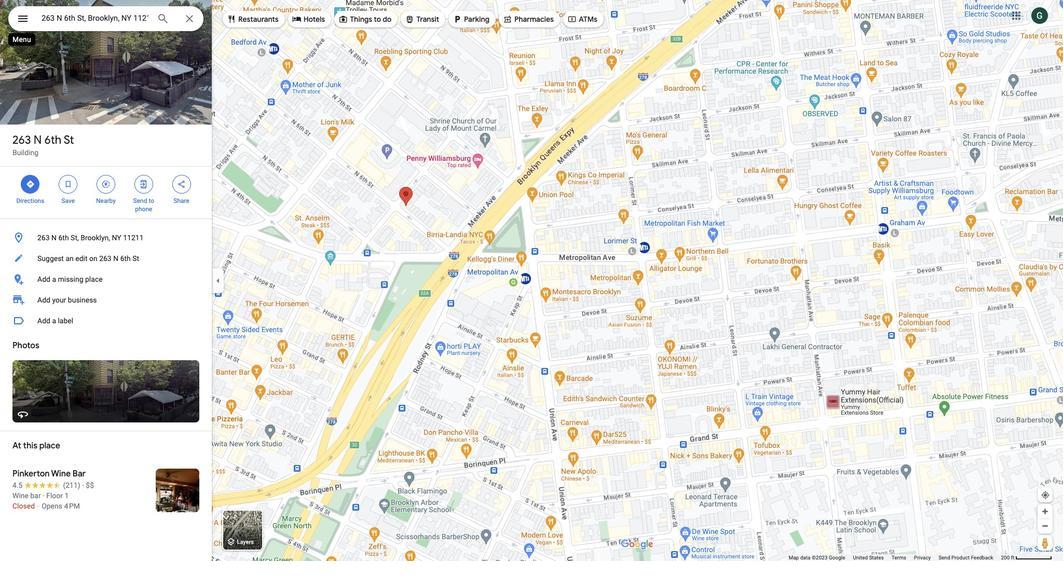 Task type: locate. For each thing, give the bounding box(es) containing it.
0 horizontal spatial to
[[149, 197, 154, 205]]

3 add from the top
[[37, 317, 50, 325]]

suggest an edit on 263 n 6th st
[[37, 255, 139, 263]]

send to phone
[[133, 197, 154, 213]]

united states button
[[854, 555, 884, 562]]

0 horizontal spatial 263
[[12, 133, 31, 148]]

©2023
[[812, 555, 828, 561]]

1 a from the top
[[52, 275, 56, 284]]

1 horizontal spatial to
[[374, 15, 381, 24]]

1 horizontal spatial 263
[[37, 234, 50, 242]]

send up "phone"
[[133, 197, 147, 205]]

show street view coverage image
[[1038, 536, 1053, 551]]

feedback
[[972, 555, 994, 561]]

add left label
[[37, 317, 50, 325]]

n for st
[[34, 133, 42, 148]]

footer inside the google maps element
[[789, 555, 1002, 562]]

transit
[[417, 15, 439, 24]]

send inside send to phone
[[133, 197, 147, 205]]

footer containing map data ©2023 google
[[789, 555, 1002, 562]]

None field
[[42, 12, 149, 24]]

2 vertical spatial n
[[113, 255, 119, 263]]

to left do
[[374, 15, 381, 24]]

business
[[68, 296, 97, 304]]

n left st,
[[51, 234, 57, 242]]

save
[[61, 197, 75, 205]]

263 right on
[[99, 255, 112, 263]]

nearby
[[96, 197, 116, 205]]

0 vertical spatial a
[[52, 275, 56, 284]]

2 horizontal spatial n
[[113, 255, 119, 263]]

1 vertical spatial send
[[939, 555, 951, 561]]

n inside 263 n 6th st, brooklyn, ny 11211 button
[[51, 234, 57, 242]]

0 horizontal spatial st
[[64, 133, 74, 148]]

1 vertical spatial 263
[[37, 234, 50, 242]]

restaurants
[[238, 15, 279, 24]]

· right bar
[[43, 492, 45, 500]]

n inside 263 n 6th st building
[[34, 133, 42, 148]]

photos
[[12, 341, 39, 351]]

1 horizontal spatial n
[[51, 234, 57, 242]]

add for add your business
[[37, 296, 50, 304]]

0 vertical spatial st
[[64, 133, 74, 148]]

google maps element
[[0, 0, 1064, 562]]

ft
[[1012, 555, 1015, 561]]

263 up building
[[12, 133, 31, 148]]

263 n 6th st building
[[12, 133, 74, 157]]

0 vertical spatial wine
[[51, 469, 71, 479]]

place down on
[[85, 275, 103, 284]]

wine up (211)
[[51, 469, 71, 479]]

0 horizontal spatial wine
[[12, 492, 29, 500]]

zoom out image
[[1042, 523, 1050, 530]]

263
[[12, 133, 31, 148], [37, 234, 50, 242], [99, 255, 112, 263]]

0 horizontal spatial ·
[[43, 492, 45, 500]]

6th
[[44, 133, 61, 148], [58, 234, 69, 242], [120, 255, 131, 263]]

wine down 4.5
[[12, 492, 29, 500]]

2 add from the top
[[37, 296, 50, 304]]


[[405, 14, 415, 25]]

1 vertical spatial a
[[52, 317, 56, 325]]

send inside button
[[939, 555, 951, 561]]

wine
[[51, 469, 71, 479], [12, 492, 29, 500]]

1 vertical spatial ·
[[43, 492, 45, 500]]

wine inside wine bar · floor 1 closed ⋅ opens 4 pm
[[12, 492, 29, 500]]

263 n 6th st, brooklyn, ny 11211
[[37, 234, 144, 242]]

add left your
[[37, 296, 50, 304]]

united states
[[854, 555, 884, 561]]

1 horizontal spatial place
[[85, 275, 103, 284]]

a
[[52, 275, 56, 284], [52, 317, 56, 325]]


[[17, 11, 29, 26]]

0 vertical spatial add
[[37, 275, 50, 284]]

· left price: moderate icon
[[82, 482, 84, 490]]

place
[[85, 275, 103, 284], [39, 441, 60, 451]]

1 vertical spatial n
[[51, 234, 57, 242]]

0 vertical spatial ·
[[82, 482, 84, 490]]

to
[[374, 15, 381, 24], [149, 197, 154, 205]]

directions
[[16, 197, 44, 205]]

(211)
[[63, 482, 80, 490]]

st down 11211 on the left of the page
[[133, 255, 139, 263]]

1 vertical spatial add
[[37, 296, 50, 304]]


[[453, 14, 462, 25]]

· $$
[[82, 482, 94, 490]]

st
[[64, 133, 74, 148], [133, 255, 139, 263]]

terms button
[[892, 555, 907, 562]]

0 vertical spatial place
[[85, 275, 103, 284]]


[[26, 179, 35, 190]]

 things to do
[[339, 14, 392, 25]]

1 add from the top
[[37, 275, 50, 284]]

 pharmacies
[[503, 14, 554, 25]]

0 vertical spatial to
[[374, 15, 381, 24]]

this
[[23, 441, 37, 451]]

at this place
[[12, 441, 60, 451]]

map
[[789, 555, 800, 561]]

a left missing
[[52, 275, 56, 284]]

6th for st,
[[58, 234, 69, 242]]

0 horizontal spatial n
[[34, 133, 42, 148]]

pinkerton
[[12, 469, 50, 479]]

 transit
[[405, 14, 439, 25]]

pharmacies
[[515, 15, 554, 24]]

add your business
[[37, 296, 97, 304]]

1 vertical spatial to
[[149, 197, 154, 205]]

·
[[82, 482, 84, 490], [43, 492, 45, 500]]

200 ft button
[[1002, 555, 1053, 561]]

1 vertical spatial place
[[39, 441, 60, 451]]

actions for 263 n 6th st region
[[0, 167, 212, 219]]

send for send product feedback
[[939, 555, 951, 561]]

6th inside 263 n 6th st building
[[44, 133, 61, 148]]

n
[[34, 133, 42, 148], [51, 234, 57, 242], [113, 255, 119, 263]]

0 vertical spatial send
[[133, 197, 147, 205]]

1 horizontal spatial wine
[[51, 469, 71, 479]]

0 vertical spatial 263
[[12, 133, 31, 148]]

brooklyn,
[[81, 234, 110, 242]]

1 horizontal spatial send
[[939, 555, 951, 561]]

product
[[952, 555, 970, 561]]

1 horizontal spatial st
[[133, 255, 139, 263]]

label
[[58, 317, 73, 325]]

place right this
[[39, 441, 60, 451]]

263 up suggest
[[37, 234, 50, 242]]

united
[[854, 555, 868, 561]]

1 vertical spatial wine
[[12, 492, 29, 500]]

map data ©2023 google
[[789, 555, 846, 561]]


[[339, 14, 348, 25]]

missing
[[58, 275, 83, 284]]

building
[[12, 149, 38, 157]]

share
[[174, 197, 190, 205]]

a left label
[[52, 317, 56, 325]]

4.5
[[12, 482, 23, 490]]

4.5 stars 211 reviews image
[[12, 480, 80, 491]]

1 vertical spatial 6th
[[58, 234, 69, 242]]

n up building
[[34, 133, 42, 148]]

2 a from the top
[[52, 317, 56, 325]]

to inside send to phone
[[149, 197, 154, 205]]

2 vertical spatial add
[[37, 317, 50, 325]]

 search field
[[8, 6, 204, 33]]

to inside  things to do
[[374, 15, 381, 24]]

263 N 6th St, Brooklyn, NY 11211 field
[[8, 6, 204, 31]]

footer
[[789, 555, 1002, 562]]

0 horizontal spatial place
[[39, 441, 60, 451]]

add down suggest
[[37, 275, 50, 284]]

0 vertical spatial 6th
[[44, 133, 61, 148]]

send product feedback button
[[939, 555, 994, 562]]

0 horizontal spatial send
[[133, 197, 147, 205]]


[[177, 179, 186, 190]]

2 vertical spatial 263
[[99, 255, 112, 263]]

st inside 263 n 6th st building
[[64, 133, 74, 148]]

n down 'ny'
[[113, 255, 119, 263]]

2 vertical spatial 6th
[[120, 255, 131, 263]]


[[63, 179, 73, 190]]

$$
[[86, 482, 94, 490]]

wine bar · floor 1 closed ⋅ opens 4 pm
[[12, 492, 80, 511]]

send left product
[[939, 555, 951, 561]]

data
[[801, 555, 811, 561]]

st up  on the left of the page
[[64, 133, 74, 148]]

1 vertical spatial st
[[133, 255, 139, 263]]


[[101, 179, 111, 190]]

0 vertical spatial n
[[34, 133, 42, 148]]

263 inside 263 n 6th st building
[[12, 133, 31, 148]]

263 n 6th st main content
[[0, 0, 212, 562]]

to up "phone"
[[149, 197, 154, 205]]

 restaurants
[[227, 14, 279, 25]]



Task type: describe. For each thing, give the bounding box(es) containing it.
bar
[[73, 469, 86, 479]]

6th for st
[[44, 133, 61, 148]]

1
[[65, 492, 69, 500]]

floor
[[46, 492, 63, 500]]

add a label button
[[0, 311, 212, 331]]


[[139, 179, 148, 190]]

an
[[66, 255, 74, 263]]

none field inside 263 n 6th st, brooklyn, ny 11211 'field'
[[42, 12, 149, 24]]

price: moderate image
[[86, 482, 94, 490]]

place inside button
[[85, 275, 103, 284]]

things
[[350, 15, 372, 24]]


[[503, 14, 513, 25]]

a for missing
[[52, 275, 56, 284]]

on
[[89, 255, 97, 263]]

a for label
[[52, 317, 56, 325]]

n for st,
[[51, 234, 57, 242]]

add a label
[[37, 317, 73, 325]]

layers
[[237, 539, 254, 546]]

11211
[[123, 234, 144, 242]]

hotels
[[304, 15, 325, 24]]

send product feedback
[[939, 555, 994, 561]]

edit
[[75, 255, 88, 263]]

phone
[[135, 206, 152, 213]]

 parking
[[453, 14, 490, 25]]

privacy
[[915, 555, 931, 561]]

200
[[1002, 555, 1010, 561]]

1 horizontal spatial ·
[[82, 482, 84, 490]]

263 for st
[[12, 133, 31, 148]]

do
[[383, 15, 392, 24]]

at
[[12, 441, 21, 451]]

add for add a missing place
[[37, 275, 50, 284]]

 hotels
[[292, 14, 325, 25]]

⋅
[[37, 502, 40, 511]]

2 horizontal spatial 263
[[99, 255, 112, 263]]

200 ft
[[1002, 555, 1015, 561]]

suggest an edit on 263 n 6th st button
[[0, 248, 212, 269]]

· inside wine bar · floor 1 closed ⋅ opens 4 pm
[[43, 492, 45, 500]]

n inside the suggest an edit on 263 n 6th st button
[[113, 255, 119, 263]]

suggest
[[37, 255, 64, 263]]

 button
[[8, 6, 37, 33]]

states
[[870, 555, 884, 561]]

terms
[[892, 555, 907, 561]]

4 pm
[[64, 502, 80, 511]]

opens
[[42, 502, 62, 511]]

collapse side panel image
[[212, 275, 224, 286]]

privacy button
[[915, 555, 931, 562]]


[[568, 14, 577, 25]]

google
[[829, 555, 846, 561]]

st inside button
[[133, 255, 139, 263]]

send for send to phone
[[133, 197, 147, 205]]

add a missing place button
[[0, 269, 212, 290]]

add your business link
[[0, 290, 212, 311]]


[[292, 14, 302, 25]]

google account: greg robinson  
(robinsongreg175@gmail.com) image
[[1032, 7, 1049, 24]]

 atms
[[568, 14, 598, 25]]

your
[[52, 296, 66, 304]]

st,
[[71, 234, 79, 242]]

pinkerton wine bar
[[12, 469, 86, 479]]

263 for st,
[[37, 234, 50, 242]]


[[227, 14, 236, 25]]

add a missing place
[[37, 275, 103, 284]]

parking
[[464, 15, 490, 24]]

zoom in image
[[1042, 508, 1050, 516]]

263 n 6th st, brooklyn, ny 11211 button
[[0, 228, 212, 248]]

atms
[[579, 15, 598, 24]]

show your location image
[[1041, 491, 1051, 500]]

closed
[[12, 502, 35, 511]]

bar
[[30, 492, 41, 500]]

ny
[[112, 234, 121, 242]]

add for add a label
[[37, 317, 50, 325]]



Task type: vqa. For each thing, say whether or not it's contained in the screenshot.
263 N 6th St, Brooklyn, NY 11211 field
yes



